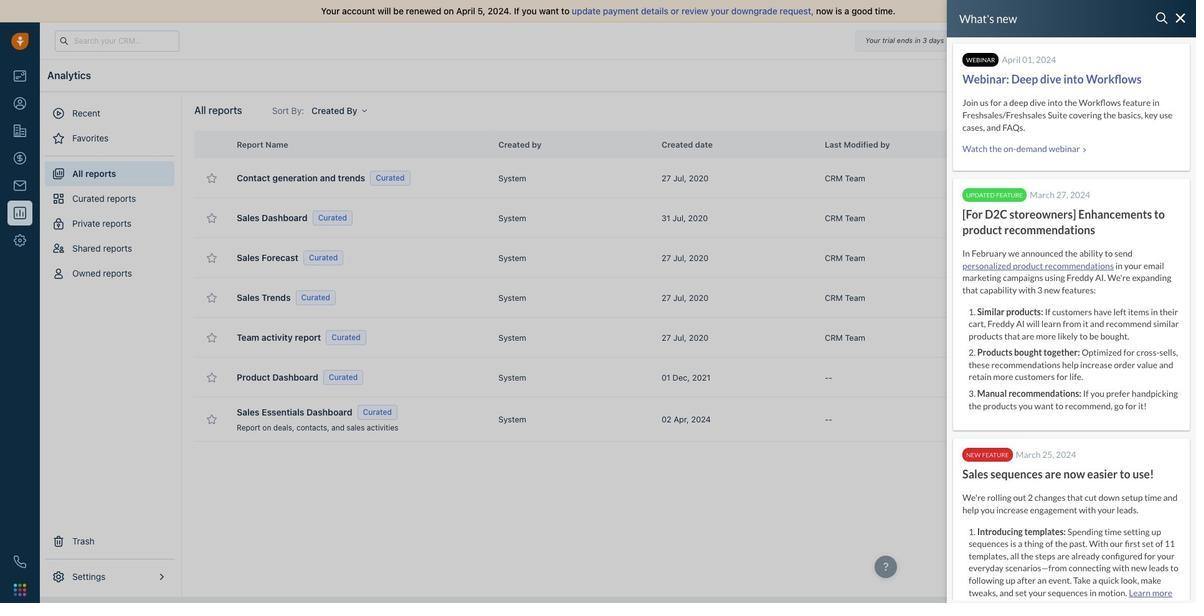 Task type: vqa. For each thing, say whether or not it's contained in the screenshot.
Phone 'element'
yes



Task type: locate. For each thing, give the bounding box(es) containing it.
tooltip
[[1089, 55, 1134, 73]]



Task type: describe. For each thing, give the bounding box(es) containing it.
close image
[[1176, 7, 1184, 15]]

phone image
[[14, 556, 26, 568]]

freshworks switcher image
[[14, 584, 26, 596]]

phone element
[[7, 549, 32, 574]]

beamer widget element
[[947, 0, 1196, 603]]

Search your CRM... text field
[[55, 30, 179, 51]]



